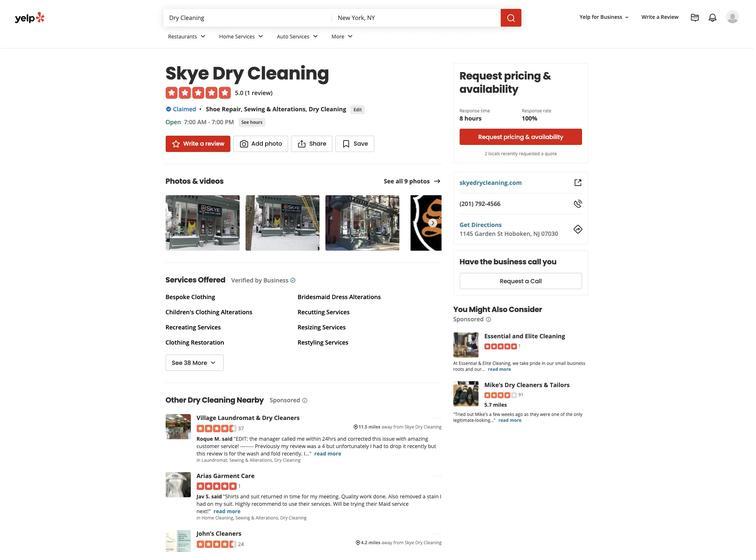 Task type: vqa. For each thing, say whether or not it's contained in the screenshot.
the reservation to the bottom
no



Task type: locate. For each thing, give the bounding box(es) containing it.
0 vertical spatial alterations,
[[250, 458, 273, 464]]

and up highly
[[240, 494, 250, 501]]

see inside the photos & videos element
[[384, 177, 395, 185]]

my right on
[[215, 501, 222, 508]]

directions
[[472, 221, 502, 229]]

1 horizontal spatial 24 chevron down v2 image
[[257, 32, 265, 41]]

response up 100%
[[523, 108, 543, 114]]

from right 4.2
[[394, 540, 404, 547]]

recutting
[[298, 309, 325, 317]]

1 vertical spatial time
[[290, 494, 301, 501]]

said for laundromat
[[222, 436, 233, 443]]

1 horizontal spatial write
[[642, 13, 656, 21]]

0 horizontal spatial sponsored
[[270, 397, 301, 405]]

arias garment care image
[[166, 473, 191, 498]]

village laundromat & dry cleaners link
[[197, 414, 300, 423]]

read more link down suit. on the left bottom
[[214, 508, 241, 515]]

24 camera v2 image
[[240, 140, 249, 149]]

"shirts and suit returned in time for my meeting. quality work done. also removed a stain i had on my suit. highly recommend to use their services. will be trying their maid service next!"
[[197, 494, 442, 515]]

recutting services link
[[298, 309, 350, 317]]

response for 8
[[460, 108, 480, 114]]

24 chevron down v2 image
[[257, 32, 265, 41], [209, 359, 218, 367]]

sponsored down you at the right of page
[[454, 315, 484, 324]]

unfortunately
[[336, 443, 369, 450]]

2 24 chevron down v2 image from the left
[[311, 32, 320, 41]]

1 24 chevron down v2 image from the left
[[199, 32, 208, 41]]

5.7
[[485, 402, 492, 409]]

for left meeting.
[[302, 494, 309, 501]]

1 horizontal spatial recently
[[502, 151, 518, 157]]

see for see hours
[[242, 119, 249, 125]]

arias
[[197, 472, 212, 480]]

1 vertical spatial cleaning,
[[216, 515, 235, 522]]

services offered element
[[154, 263, 442, 371]]

had left drop
[[373, 443, 383, 450]]

away right 4.2
[[382, 540, 393, 547]]

and left our…
[[466, 367, 474, 373]]

photo of skye dry cleaning - hoboken, nj, us. skye dry cleaning front image
[[326, 196, 400, 251]]

i inside "edit: the manager called me within 24hrs and corrected this issue with amazing customer service! -------- previously my review was a 4 but unfortunately i had to drop it recently but this review is for the wash and fold recently. i…"
[[371, 443, 372, 450]]

see left all
[[384, 177, 395, 185]]

elite up mike's at the bottom of page
[[483, 361, 492, 367]]

also
[[492, 305, 508, 315], [389, 494, 399, 501]]

1 horizontal spatial essential
[[485, 332, 511, 341]]

24 chevron down v2 image for restaurants
[[199, 32, 208, 41]]

cleaning, down suit. on the left bottom
[[216, 515, 235, 522]]

am
[[197, 118, 207, 126]]

24 share v2 image
[[298, 140, 307, 149]]

write a review
[[183, 140, 225, 148]]

1 down essential and elite cleaning link
[[519, 343, 522, 349]]

1 horizontal spatial business
[[568, 361, 586, 367]]

1 horizontal spatial for
[[302, 494, 309, 501]]

business inside button
[[601, 13, 623, 21]]

0 horizontal spatial home
[[202, 515, 214, 522]]

None search field
[[163, 9, 523, 27]]

24 more v2 image
[[433, 472, 442, 481], [433, 530, 442, 539]]

it
[[403, 443, 406, 450]]

bridesmaid dress alterations
[[298, 293, 381, 302]]

more
[[500, 367, 512, 373], [511, 418, 522, 424], [328, 450, 342, 458], [227, 508, 241, 515]]

miles right 4.2
[[369, 540, 381, 547]]

0 horizontal spatial see
[[172, 359, 183, 367]]

4.5 star rating image for cleaners
[[197, 541, 237, 549]]

16 chevron down v2 image
[[625, 14, 630, 20]]

cleaning
[[248, 61, 330, 86], [321, 105, 347, 113], [540, 332, 566, 341], [202, 396, 236, 406], [424, 424, 442, 431], [283, 458, 301, 464], [289, 515, 307, 522], [424, 540, 442, 547]]

read more left as
[[499, 418, 522, 424]]

removed
[[400, 494, 422, 501]]

review
[[206, 140, 225, 148], [290, 443, 306, 450], [207, 450, 223, 458]]

alterations for bridesmaid dress alterations
[[350, 293, 381, 302]]

consider
[[510, 305, 543, 315]]

business inside the services offered element
[[264, 277, 289, 285]]

1 vertical spatial elite
[[483, 361, 492, 367]]

8
[[460, 114, 464, 123]]

1 horizontal spatial see
[[242, 119, 249, 125]]

1 horizontal spatial home
[[219, 33, 234, 40]]

amazing
[[408, 436, 429, 443]]

the right of
[[567, 412, 573, 418]]

home down find text field
[[219, 33, 234, 40]]

see
[[242, 119, 249, 125], [384, 177, 395, 185], [172, 359, 183, 367]]

1 horizontal spatial i
[[440, 494, 442, 501]]

for inside "shirts and suit returned in time for my meeting. quality work done. also removed a stain i had on my suit. highly recommend to use their services. will be trying their maid service next!"
[[302, 494, 309, 501]]

verified by business
[[232, 277, 289, 285]]

24 chevron down v2 image inside restaurants link
[[199, 32, 208, 41]]

might
[[470, 305, 491, 315]]

3 24 chevron down v2 image from the left
[[346, 32, 355, 41]]

0 horizontal spatial this
[[197, 450, 206, 458]]

services down children's clothing alterations
[[198, 324, 221, 332]]

suit
[[251, 494, 260, 501]]

2 response from the left
[[523, 108, 543, 114]]

5 star rating image
[[166, 87, 231, 99], [485, 344, 518, 350], [197, 483, 237, 491]]

, down 5.0
[[241, 105, 243, 113]]

mike's dry cleaners & tailors image
[[454, 382, 479, 407]]

1 response from the left
[[460, 108, 480, 114]]

0 horizontal spatial ,
[[241, 105, 243, 113]]

request pricing & availability button
[[460, 129, 583, 145]]

services up bespoke
[[166, 275, 197, 286]]

photo of skye dry cleaning - hoboken, nj, us. the big snow storm of 2020 image
[[246, 196, 320, 251]]

review)
[[252, 89, 273, 97]]

miles right the 11.5
[[369, 424, 381, 431]]

recently right the "locals"
[[502, 151, 518, 157]]

1 horizontal spatial elite
[[526, 332, 539, 341]]

0 horizontal spatial availability
[[460, 82, 519, 97]]

work
[[360, 494, 372, 501]]

& left 'tailors'
[[545, 381, 549, 389]]

0 horizontal spatial i
[[371, 443, 372, 450]]

1 horizontal spatial availability
[[532, 133, 564, 141]]

had inside "shirts and suit returned in time for my meeting. quality work done. also removed a stain i had on my suit. highly recommend to use their services. will be trying their maid service next!"
[[197, 501, 206, 508]]

2 vertical spatial 5 star rating image
[[197, 483, 237, 491]]

2 4.5 star rating image from the top
[[197, 541, 237, 549]]

my
[[281, 443, 289, 450], [310, 494, 318, 501], [215, 501, 222, 508]]

2 horizontal spatial for
[[592, 13, 600, 21]]

1 horizontal spatial 24 chevron down v2 image
[[311, 32, 320, 41]]

0 vertical spatial availability
[[460, 82, 519, 97]]

0 vertical spatial away
[[382, 424, 393, 431]]

business categories element
[[162, 27, 740, 48]]

0 vertical spatial to
[[384, 443, 389, 450]]

24 directions v2 image
[[574, 225, 583, 234]]

home services link
[[214, 27, 271, 48]]

miles down '4 star rating' image
[[494, 402, 508, 409]]

1 vertical spatial business
[[264, 277, 289, 285]]

photos & videos
[[166, 176, 224, 187]]

services down the resizing services
[[325, 339, 349, 347]]

we
[[513, 361, 519, 367]]

7:00 left pm
[[212, 118, 224, 126]]

business left "16 checkmark badged v2" icon
[[264, 277, 289, 285]]

recently inside "edit: the manager called me within 24hrs and corrected this issue with amazing customer service! -------- previously my review was a 4 but unfortunately i had to drop it recently but this review is for the wash and fold recently. i…"
[[408, 443, 427, 450]]

dry
[[213, 61, 244, 86], [309, 105, 319, 113], [505, 381, 516, 389], [188, 396, 201, 406], [262, 414, 273, 423], [416, 424, 423, 431], [275, 458, 282, 464], [281, 515, 288, 522], [416, 540, 423, 547]]

2 horizontal spatial cleaners
[[517, 381, 543, 389]]

in left our
[[542, 361, 546, 367]]

0 vertical spatial had
[[373, 443, 383, 450]]

0 horizontal spatial but
[[327, 443, 335, 450]]

but
[[327, 443, 335, 450], [428, 443, 437, 450]]

sewing down highly
[[236, 515, 250, 522]]

0 horizontal spatial 7:00
[[184, 118, 196, 126]]

none field find
[[169, 14, 326, 22]]

1 vertical spatial request pricing & availability
[[479, 133, 564, 141]]

1 vertical spatial said
[[212, 494, 222, 501]]

24 more v2 image up stain on the bottom of the page
[[433, 472, 442, 481]]

none field near
[[338, 14, 495, 22]]

0 vertical spatial home
[[219, 33, 234, 40]]

cleaners up called
[[274, 414, 300, 423]]

for inside button
[[592, 13, 600, 21]]

1 vertical spatial write
[[183, 140, 199, 148]]

0 vertical spatial cleaning,
[[493, 361, 512, 367]]

1 horizontal spatial their
[[366, 501, 378, 508]]

photo
[[265, 140, 282, 148]]

call
[[529, 257, 542, 267]]

corrected
[[348, 436, 371, 443]]

24 more v2 image up 4.2 miles away from skye dry cleaning
[[433, 530, 442, 539]]

our…
[[475, 367, 486, 373]]

24 chevron down v2 image
[[199, 32, 208, 41], [311, 32, 320, 41], [346, 32, 355, 41]]

john's
[[197, 530, 214, 538]]

24 chevron down v2 image inside the auto services link
[[311, 32, 320, 41]]

essential right at
[[459, 361, 478, 367]]

hours
[[465, 114, 482, 123], [250, 119, 263, 125]]

24 more v2 image
[[433, 414, 442, 423]]

see for see 38 more
[[172, 359, 183, 367]]

2 vertical spatial for
[[302, 494, 309, 501]]

5 star rating image up we
[[485, 344, 518, 350]]

1 vertical spatial pricing
[[504, 133, 525, 141]]

photos & videos element
[[154, 164, 480, 253]]

0 horizontal spatial their
[[299, 501, 310, 508]]

1 vertical spatial essential
[[459, 361, 478, 367]]

24 chevron down v2 image inside home services link
[[257, 32, 265, 41]]

issue
[[383, 436, 395, 443]]

alterations, down recommend
[[256, 515, 279, 522]]

a left review
[[657, 13, 660, 21]]

clothing down recreating
[[166, 339, 189, 347]]

john's cleaners image
[[166, 531, 191, 553]]

said
[[222, 436, 233, 443], [212, 494, 222, 501]]

1 horizontal spatial cleaning,
[[493, 361, 512, 367]]

7:00
[[184, 118, 196, 126], [212, 118, 224, 126]]

write inside write a review link
[[642, 13, 656, 21]]

2 , from the left
[[306, 105, 307, 113]]

write inside write a review link
[[183, 140, 199, 148]]

1 24 more v2 image from the top
[[433, 472, 442, 481]]

elite down consider
[[526, 332, 539, 341]]

0 vertical spatial write
[[642, 13, 656, 21]]

a inside "edit: the manager called me within 24hrs and corrected this issue with amazing customer service! -------- previously my review was a 4 but unfortunately i had to drop it recently but this review is for the wash and fold recently. i…"
[[318, 443, 321, 450]]

essential and elite cleaning image
[[454, 333, 479, 358]]

from for john's cleaners
[[394, 540, 404, 547]]

0 vertical spatial time
[[482, 108, 491, 114]]

1 away from the top
[[382, 424, 393, 431]]

services for recutting services
[[327, 309, 350, 317]]

1 horizontal spatial ,
[[306, 105, 307, 113]]

2 horizontal spatial 24 chevron down v2 image
[[346, 32, 355, 41]]

request inside button
[[479, 133, 503, 141]]

& right roots
[[479, 361, 482, 367]]

5 star rating image up "claimed"
[[166, 87, 231, 99]]

& left videos
[[192, 176, 198, 187]]

4.5 star rating image
[[197, 425, 237, 433], [197, 541, 237, 549]]

request
[[460, 69, 503, 83], [479, 133, 503, 141], [501, 277, 524, 286]]

i right stain on the bottom of the page
[[440, 494, 442, 501]]

2 vertical spatial request
[[501, 277, 524, 286]]

said up service!
[[222, 436, 233, 443]]

0 vertical spatial cleaners
[[517, 381, 543, 389]]

availability up quote
[[532, 133, 564, 141]]

0 vertical spatial said
[[222, 436, 233, 443]]

clothing restoration
[[166, 339, 224, 347]]

see left the 38
[[172, 359, 183, 367]]

bespoke clothing link
[[166, 293, 215, 302]]

24
[[238, 541, 244, 548]]

response inside response rate 100%
[[523, 108, 543, 114]]

this down the customer
[[197, 450, 206, 458]]

0 vertical spatial clothing
[[192, 293, 215, 302]]

cleaners up 24 on the bottom left of the page
[[216, 530, 242, 538]]

0 vertical spatial 24 more v2 image
[[433, 472, 442, 481]]

and
[[513, 332, 524, 341], [466, 367, 474, 373], [338, 436, 347, 443], [261, 450, 270, 458], [240, 494, 250, 501]]

pricing inside button
[[504, 133, 525, 141]]

1 vertical spatial 24 more v2 image
[[433, 530, 442, 539]]

1 4.5 star rating image from the top
[[197, 425, 237, 433]]

alterations right 'dress'
[[350, 293, 381, 302]]

1 vertical spatial more
[[193, 359, 207, 367]]

recently down amazing
[[408, 443, 427, 450]]

1 horizontal spatial 1
[[519, 343, 522, 349]]

1 horizontal spatial more
[[332, 33, 345, 40]]

drop
[[390, 443, 402, 450]]

a inside "element"
[[657, 13, 660, 21]]

skye for village laundromat & dry cleaners
[[405, 424, 415, 431]]

1 vertical spatial cleaners
[[274, 414, 300, 423]]

response inside response time 8 hours
[[460, 108, 480, 114]]

a down am
[[200, 140, 204, 148]]

Find text field
[[169, 14, 326, 22]]

laundromat
[[218, 414, 255, 423]]

1 none field from the left
[[169, 14, 326, 22]]

for inside "edit: the manager called me within 24hrs and corrected this issue with amazing customer service! -------- previously my review was a 4 but unfortunately i had to drop it recently but this review is for the wash and fold recently. i…"
[[229, 450, 236, 458]]

repair
[[222, 105, 241, 113]]

recently
[[502, 151, 518, 157], [408, 443, 427, 450]]

hours inside response time 8 hours
[[465, 114, 482, 123]]

dry cleaning link
[[309, 105, 347, 113]]

read left the ago
[[499, 418, 509, 424]]

essential
[[485, 332, 511, 341], [459, 361, 478, 367]]

0 vertical spatial 5 star rating image
[[166, 87, 231, 99]]

& down nearby
[[256, 414, 261, 423]]

1 vertical spatial 1
[[238, 483, 241, 490]]

2 24 more v2 image from the top
[[433, 530, 442, 539]]

but down amazing
[[428, 443, 437, 450]]

i down corrected
[[371, 443, 372, 450]]

search image
[[507, 14, 516, 22]]

0 vertical spatial from
[[394, 424, 404, 431]]

had
[[373, 443, 383, 450], [197, 501, 206, 508]]

0 horizontal spatial for
[[229, 450, 236, 458]]

1 vertical spatial see
[[384, 177, 395, 185]]

said right s.
[[212, 494, 222, 501]]

16 info v2 image
[[486, 317, 492, 323], [302, 398, 308, 404]]

& up requested
[[526, 133, 531, 141]]

a left quote
[[542, 151, 544, 157]]

1 up "shirts
[[238, 483, 241, 490]]

1 vertical spatial 24 chevron down v2 image
[[209, 359, 218, 367]]

0 vertical spatial 4.5 star rating image
[[197, 425, 237, 433]]

1 but from the left
[[327, 443, 335, 450]]

0 vertical spatial business
[[494, 257, 527, 267]]

had inside "edit: the manager called me within 24hrs and corrected this issue with amazing customer service! -------- previously my review was a 4 but unfortunately i had to drop it recently but this review is for the wash and fold recently. i…"
[[373, 443, 383, 450]]

their
[[299, 501, 310, 508], [366, 501, 378, 508]]

bespoke
[[166, 293, 190, 302]]

for right is
[[229, 450, 236, 458]]

services right auto
[[290, 33, 310, 40]]

alterations down review)
[[273, 105, 306, 113]]

in right returned
[[284, 494, 288, 501]]

5 star rating image for 'arias garment care' image
[[197, 483, 237, 491]]

1 horizontal spatial had
[[373, 443, 383, 450]]

1 horizontal spatial 16 info v2 image
[[486, 317, 492, 323]]

be
[[344, 501, 350, 508]]

projects image
[[691, 13, 700, 22]]

& down recommend
[[251, 515, 255, 522]]

1 vertical spatial availability
[[532, 133, 564, 141]]

0 horizontal spatial 1
[[238, 483, 241, 490]]

24hrs
[[323, 436, 336, 443]]

0 vertical spatial more
[[332, 33, 345, 40]]

2 away from the top
[[382, 540, 393, 547]]

see hours link
[[239, 118, 266, 127]]

availability up response time 8 hours
[[460, 82, 519, 97]]

2 from from the top
[[394, 540, 404, 547]]

a inside "tried out mike's a few weeks ago as they were one of the only legitimate-looking…"
[[490, 412, 492, 418]]

only
[[575, 412, 583, 418]]

2 vertical spatial alterations
[[221, 309, 253, 317]]

also up the service at right bottom
[[389, 494, 399, 501]]

see for see all 9 photos
[[384, 177, 395, 185]]

16 marker v2 image
[[353, 425, 359, 431]]

request inside button
[[501, 277, 524, 286]]

cleaners up 91
[[517, 381, 543, 389]]

1 vertical spatial 16 info v2 image
[[302, 398, 308, 404]]

sewing for cleaning,
[[236, 515, 250, 522]]

read more down 4
[[315, 450, 342, 458]]

1 from from the top
[[394, 424, 404, 431]]

my up services.
[[310, 494, 318, 501]]

alterations down verified
[[221, 309, 253, 317]]

4.5 star rating image down john's cleaners link
[[197, 541, 237, 549]]

more down suit. on the left bottom
[[227, 508, 241, 515]]

1 vertical spatial clothing
[[196, 309, 220, 317]]

to down issue
[[384, 443, 389, 450]]

24 external link v2 image
[[574, 178, 583, 187]]

more inside button
[[193, 359, 207, 367]]

0 horizontal spatial more
[[193, 359, 207, 367]]

0 vertical spatial sponsored
[[454, 315, 484, 324]]

, left dry cleaning link
[[306, 105, 307, 113]]

on
[[207, 501, 214, 508]]

essential and elite cleaning
[[485, 332, 566, 341]]

24 chevron down v2 image inside see 38 more button
[[209, 359, 218, 367]]

read more link left as
[[499, 418, 522, 424]]

you
[[543, 257, 557, 267]]

1 horizontal spatial to
[[384, 443, 389, 450]]

24 chevron down v2 image inside more link
[[346, 32, 355, 41]]

write left review
[[642, 13, 656, 21]]

sewing & alterations link
[[244, 105, 306, 113]]

2 none field from the left
[[338, 14, 495, 22]]

s.
[[206, 494, 210, 501]]

home inside home services link
[[219, 33, 234, 40]]

my inside "edit: the manager called me within 24hrs and corrected this issue with amazing customer service! -------- previously my review was a 4 but unfortunately i had to drop it recently but this review is for the wash and fold recently. i…"
[[281, 443, 289, 450]]

services.
[[312, 501, 332, 508]]

read down 4
[[315, 450, 327, 458]]

fold
[[271, 450, 281, 458]]

within
[[306, 436, 321, 443]]

my down called
[[281, 443, 289, 450]]

services offered
[[166, 275, 226, 286]]

(201)
[[460, 200, 474, 208]]

miles for village laundromat & dry cleaners
[[369, 424, 381, 431]]

5 star rating image up jav s. said
[[197, 483, 237, 491]]

0 vertical spatial 24 chevron down v2 image
[[257, 32, 265, 41]]

sewing
[[244, 105, 265, 113], [230, 458, 244, 464], [236, 515, 250, 522]]

clothing for children's
[[196, 309, 220, 317]]

sewing right is
[[230, 458, 244, 464]]

home
[[219, 33, 234, 40], [202, 515, 214, 522]]

24 more v2 image for arias garment care
[[433, 472, 442, 481]]

request pricing & availability
[[460, 69, 552, 97], [479, 133, 564, 141]]

a left few
[[490, 412, 492, 418]]

add photo
[[252, 140, 282, 148]]

1 vertical spatial miles
[[369, 424, 381, 431]]

0 horizontal spatial write
[[183, 140, 199, 148]]

9
[[405, 177, 408, 185]]

24 chevron down v2 image down restoration
[[209, 359, 218, 367]]

previous image
[[170, 219, 178, 228]]

review down me
[[290, 443, 306, 450]]

time inside response time 8 hours
[[482, 108, 491, 114]]

from up with
[[394, 424, 404, 431]]

(1 review) link
[[245, 89, 273, 97]]

their down work
[[366, 501, 378, 508]]

1 horizontal spatial sponsored
[[454, 315, 484, 324]]

out
[[467, 412, 474, 418]]

1 vertical spatial business
[[568, 361, 586, 367]]

1 horizontal spatial response
[[523, 108, 543, 114]]

arias garment care
[[197, 472, 255, 480]]

38
[[184, 359, 191, 367]]

business for yelp for business
[[601, 13, 623, 21]]

0 vertical spatial see
[[242, 119, 249, 125]]

0 horizontal spatial 24 chevron down v2 image
[[199, 32, 208, 41]]

2 vertical spatial see
[[172, 359, 183, 367]]

review down am
[[206, 140, 225, 148]]

2 vertical spatial miles
[[369, 540, 381, 547]]

1 vertical spatial my
[[310, 494, 318, 501]]

cleaning, inside at essential & elite cleaning, we take pride in our small business roots and our…
[[493, 361, 512, 367]]

0 horizontal spatial essential
[[459, 361, 478, 367]]

see inside button
[[172, 359, 183, 367]]

None field
[[169, 14, 326, 22], [338, 14, 495, 22]]

hours right 8
[[465, 114, 482, 123]]

24 chevron down v2 image for auto services
[[311, 32, 320, 41]]



Task type: describe. For each thing, give the bounding box(es) containing it.
2 7:00 from the left
[[212, 118, 224, 126]]

4
[[322, 443, 325, 450]]

read right our…
[[489, 367, 499, 373]]

4 star rating image
[[485, 393, 518, 399]]

manager
[[259, 436, 281, 443]]

resizing services link
[[298, 324, 346, 332]]

see all 9 photos
[[384, 177, 430, 185]]

miles for john's cleaners
[[369, 540, 381, 547]]

skye for john's cleaners
[[405, 540, 415, 547]]

24 arrow right v2 image
[[433, 177, 442, 186]]

services for resizing services
[[323, 324, 346, 332]]

alterations for children's clothing alterations
[[221, 309, 253, 317]]

1 vertical spatial alterations,
[[256, 515, 279, 522]]

mike's dry cleaners & tailors
[[485, 381, 571, 389]]

24 phone v2 image
[[574, 200, 583, 208]]

more left we
[[500, 367, 512, 373]]

16 info v2 image for consider
[[486, 317, 492, 323]]

and inside at essential & elite cleaning, we take pride in our small business roots and our…
[[466, 367, 474, 373]]

16 info v2 image for nearby
[[302, 398, 308, 404]]

share button
[[292, 136, 333, 152]]

response time 8 hours
[[460, 108, 491, 123]]

1 horizontal spatial also
[[492, 305, 508, 315]]

availability inside button
[[532, 133, 564, 141]]

sponsored for other dry cleaning nearby
[[270, 397, 301, 405]]

& up rate
[[544, 69, 552, 83]]

0 vertical spatial recently
[[502, 151, 518, 157]]

one
[[552, 412, 560, 418]]

is
[[224, 450, 228, 458]]

1 their from the left
[[299, 501, 310, 508]]

and up we
[[513, 332, 524, 341]]

2
[[485, 151, 488, 157]]

our
[[547, 361, 555, 367]]

services for restyling services
[[325, 339, 349, 347]]

dress
[[332, 293, 348, 302]]

quote
[[546, 151, 558, 157]]

16 marker v2 image
[[356, 540, 361, 546]]

1 for 'arias garment care' image's 5 star rating image
[[238, 483, 241, 490]]

4.2
[[361, 540, 368, 547]]

in inside at essential & elite cleaning, we take pride in our small business roots and our…
[[542, 361, 546, 367]]

2 vertical spatial review
[[207, 450, 223, 458]]

restyling
[[298, 339, 324, 347]]

0 vertical spatial elite
[[526, 332, 539, 341]]

16 checkmark badged v2 image
[[290, 278, 296, 284]]

laundromat,
[[202, 458, 228, 464]]

recommend
[[252, 501, 281, 508]]

locals
[[489, 151, 501, 157]]

rate
[[544, 108, 552, 114]]

100%
[[523, 114, 538, 123]]

24 star v2 image
[[172, 140, 180, 149]]

services for recreating services
[[198, 324, 221, 332]]

clothing for bespoke
[[192, 293, 215, 302]]

services for home services
[[235, 33, 255, 40]]

meeting.
[[319, 494, 340, 501]]

yelp for business
[[580, 13, 623, 21]]

"tried out mike's a few weeks ago as they were one of the only legitimate-looking…"
[[454, 412, 583, 424]]

sponsored for you might also consider
[[454, 315, 484, 324]]

0 horizontal spatial business
[[494, 257, 527, 267]]

verified
[[232, 277, 254, 285]]

"shirts
[[223, 494, 239, 501]]

business for verified by business
[[264, 277, 289, 285]]

write a review link
[[639, 11, 682, 24]]

in left laundromat,
[[197, 458, 201, 464]]

1 vertical spatial sewing
[[230, 458, 244, 464]]

the right "edit:
[[250, 436, 258, 443]]

2 vertical spatial my
[[215, 501, 222, 508]]

away for john's cleaners
[[382, 540, 393, 547]]

restoration
[[191, 339, 224, 347]]

37
[[238, 425, 244, 432]]

read down suit. on the left bottom
[[214, 508, 226, 515]]

children's clothing alterations link
[[166, 309, 253, 317]]

more inside business categories element
[[332, 33, 345, 40]]

ago
[[516, 412, 524, 418]]

village laundromat & dry cleaners
[[197, 414, 300, 423]]

i inside "shirts and suit returned in time for my meeting. quality work done. also removed a stain i had on my suit. highly recommend to use their services. will be trying their maid service next!"
[[440, 494, 442, 501]]

children's
[[166, 309, 194, 317]]

2 vertical spatial clothing
[[166, 339, 189, 347]]

user actions element
[[574, 9, 750, 55]]

write for write a review
[[183, 140, 199, 148]]

said for garment
[[212, 494, 222, 501]]

the left wash
[[238, 450, 246, 458]]

0 vertical spatial request
[[460, 69, 503, 83]]

request for request pricing & availability button
[[479, 133, 503, 141]]

you
[[454, 305, 468, 315]]

more left as
[[511, 418, 522, 424]]

christina o. image
[[727, 10, 740, 23]]

mike's dry cleaners & tailors link
[[485, 381, 571, 389]]

0 vertical spatial miles
[[494, 402, 508, 409]]

in inside "shirts and suit returned in time for my meeting. quality work done. also removed a stain i had on my suit. highly recommend to use their services. will be trying their maid service next!"
[[284, 494, 288, 501]]

24 chevron down v2 image for more
[[346, 32, 355, 41]]

services for auto services
[[290, 33, 310, 40]]

essential inside at essential & elite cleaning, we take pride in our small business roots and our…
[[459, 361, 478, 367]]

11.5 miles away from skye dry cleaning
[[359, 424, 442, 431]]

at
[[454, 361, 458, 367]]

write for write a review
[[642, 13, 656, 21]]

also inside "shirts and suit returned in time for my meeting. quality work done. also removed a stain i had on my suit. highly recommend to use their services. will be trying their maid service next!"
[[389, 494, 399, 501]]

were
[[541, 412, 551, 418]]

"edit:
[[234, 436, 248, 443]]

open
[[166, 118, 181, 126]]

0 vertical spatial review
[[206, 140, 225, 148]]

0 vertical spatial request pricing & availability
[[460, 69, 552, 97]]

recreating
[[166, 324, 196, 332]]

save button
[[336, 136, 375, 152]]

0 vertical spatial pricing
[[505, 69, 542, 83]]

see all 9 photos link
[[384, 177, 442, 186]]

to inside "edit: the manager called me within 24hrs and corrected this issue with amazing customer service! -------- previously my review was a 4 but unfortunately i had to drop it recently but this review is for the wash and fold recently. i…"
[[384, 443, 389, 450]]

edit button
[[351, 106, 365, 115]]

was
[[307, 443, 317, 450]]

& up care
[[245, 458, 249, 464]]

request pricing & availability inside request pricing & availability button
[[479, 133, 564, 141]]

4.5 star rating image for laundromat
[[197, 425, 237, 433]]

other dry cleaning nearby
[[166, 396, 264, 406]]

a inside "shirts and suit returned in time for my meeting. quality work done. also removed a stain i had on my suit. highly recommend to use their services. will be trying their maid service next!"
[[423, 494, 426, 501]]

"edit: the manager called me within 24hrs and corrected this issue with amazing customer service! -------- previously my review was a 4 but unfortunately i had to drop it recently but this review is for the wash and fold recently. i…"
[[197, 436, 437, 458]]

1 horizontal spatial this
[[373, 436, 381, 443]]

and up unfortunately
[[338, 436, 347, 443]]

5.0
[[235, 89, 244, 97]]

me
[[297, 436, 305, 443]]

photos
[[166, 176, 191, 187]]

few
[[493, 412, 501, 418]]

village laundromat & dry cleaners image
[[166, 415, 191, 440]]

share
[[310, 140, 327, 148]]

looking…"
[[476, 418, 496, 424]]

restaurants
[[168, 33, 197, 40]]

1 , from the left
[[241, 105, 243, 113]]

business inside at essential & elite cleaning, we take pride in our small business roots and our…
[[568, 361, 586, 367]]

2 their from the left
[[366, 501, 378, 508]]

notifications image
[[709, 13, 718, 22]]

to inside "shirts and suit returned in time for my meeting. quality work done. also removed a stain i had on my suit. highly recommend to use their services. will be trying their maid service next!"
[[283, 501, 288, 508]]

request for "request a call" button
[[501, 277, 524, 286]]

& inside at essential & elite cleaning, we take pride in our small business roots and our…
[[479, 361, 482, 367]]

2 but from the left
[[428, 443, 437, 450]]

1 for 5 star rating image associated with essential and elite cleaning image
[[519, 343, 522, 349]]

0 horizontal spatial cleaners
[[216, 530, 242, 538]]

read more link down 4
[[315, 450, 342, 458]]

home services
[[219, 33, 255, 40]]

24 more v2 image for john's cleaners
[[433, 530, 442, 539]]

1 7:00 from the left
[[184, 118, 196, 126]]

5 star rating image for essential and elite cleaning image
[[485, 344, 518, 350]]

mike's
[[476, 412, 489, 418]]

(201) 792-4566
[[460, 200, 501, 208]]

0 horizontal spatial hours
[[250, 119, 263, 125]]

m.
[[214, 436, 221, 443]]

& inside button
[[526, 133, 531, 141]]

the inside "tried out mike's a few weeks ago as they were one of the only legitimate-looking…"
[[567, 412, 573, 418]]

1145
[[460, 230, 474, 238]]

children's clothing alterations
[[166, 309, 253, 317]]

essential and elite cleaning link
[[485, 332, 566, 341]]

24 save outline v2 image
[[342, 140, 351, 149]]

& down review)
[[267, 105, 271, 113]]

0 vertical spatial skye
[[166, 61, 209, 86]]

john's cleaners
[[197, 530, 242, 538]]

16 claim filled v2 image
[[166, 106, 172, 112]]

bridesmaid dress alterations link
[[298, 293, 381, 302]]

next image
[[429, 219, 437, 228]]

open 7:00 am - 7:00 pm
[[166, 118, 234, 126]]

time inside "shirts and suit returned in time for my meeting. quality work done. also removed a stain i had on my suit. highly recommend to use their services. will be trying their maid service next!"
[[290, 494, 301, 501]]

a inside button
[[526, 277, 530, 286]]

legitimate-
[[454, 418, 476, 424]]

with
[[397, 436, 407, 443]]

read more up mike's at the bottom of page
[[489, 367, 512, 373]]

response rate 100%
[[523, 108, 552, 123]]

they
[[531, 412, 540, 418]]

pm
[[225, 118, 234, 126]]

2 horizontal spatial my
[[310, 494, 318, 501]]

the right have
[[481, 257, 493, 267]]

Near text field
[[338, 14, 495, 22]]

1 horizontal spatial alterations
[[273, 105, 306, 113]]

response for 100%
[[523, 108, 543, 114]]

from for village laundromat & dry cleaners
[[394, 424, 404, 431]]

write a review
[[642, 13, 679, 21]]

read more down suit. on the left bottom
[[214, 508, 241, 515]]

requested
[[520, 151, 541, 157]]

village
[[197, 414, 216, 423]]

auto
[[277, 33, 289, 40]]

1 horizontal spatial cleaners
[[274, 414, 300, 423]]

see 38 more
[[172, 359, 207, 367]]

1 vertical spatial review
[[290, 443, 306, 450]]

and inside "shirts and suit returned in time for my meeting. quality work done. also removed a stain i had on my suit. highly recommend to use their services. will be trying their maid service next!"
[[240, 494, 250, 501]]

tailors
[[551, 381, 571, 389]]

photo of skye dry cleaning - hoboken, nj, us. big snow storm of 2020 image
[[166, 196, 240, 251]]

wash
[[247, 450, 259, 458]]

elite inside at essential & elite cleaning, we take pride in our small business roots and our…
[[483, 361, 492, 367]]

1 vertical spatial home
[[202, 515, 214, 522]]

and down previously
[[261, 450, 270, 458]]

yelp
[[580, 13, 591, 21]]

skyedrycleaning.com link
[[460, 179, 523, 187]]

1 vertical spatial this
[[197, 450, 206, 458]]

read more link up mike's at the bottom of page
[[489, 367, 512, 373]]

recutting services
[[298, 309, 350, 317]]

sewing for ,
[[244, 105, 265, 113]]

more down 24hrs
[[328, 450, 342, 458]]

more link
[[326, 27, 361, 48]]

away for village laundromat & dry cleaners
[[382, 424, 393, 431]]

in up john's
[[197, 515, 201, 522]]

in laundromat, sewing & alterations, dry cleaning
[[197, 458, 301, 464]]



